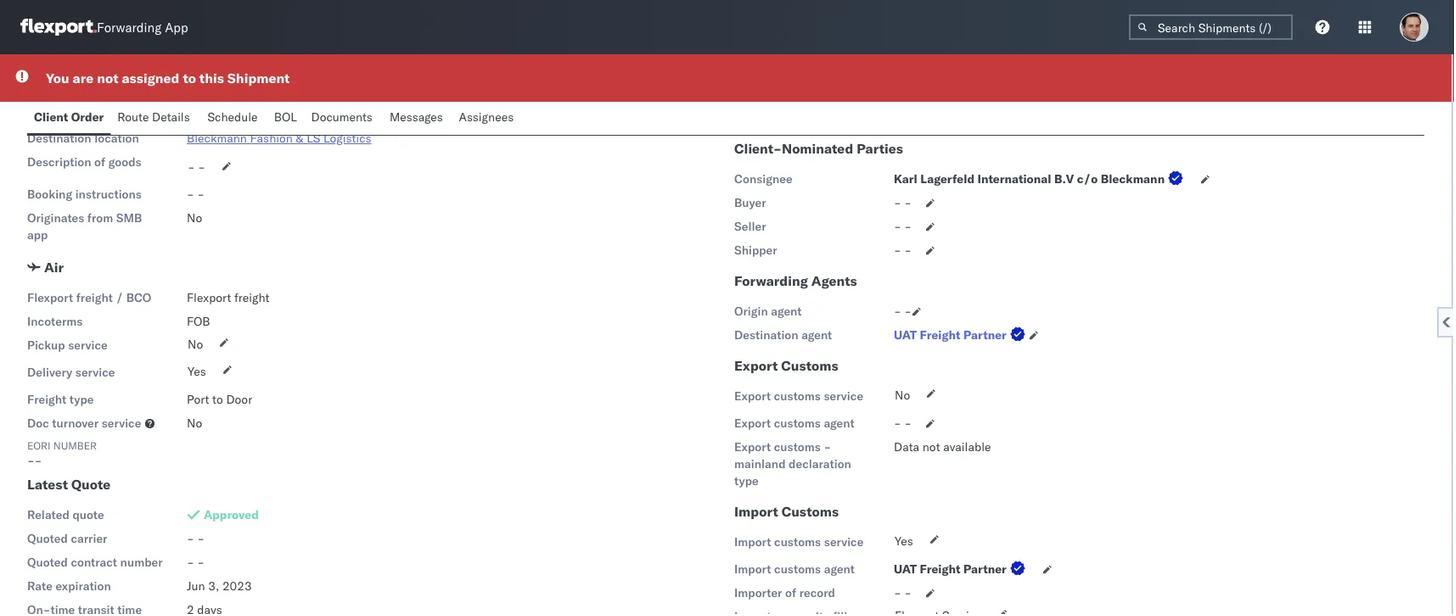 Task type: describe. For each thing, give the bounding box(es) containing it.
import customs
[[734, 503, 839, 520]]

number
[[53, 439, 97, 452]]

freight type
[[27, 392, 94, 407]]

contract
[[71, 555, 117, 570]]

- inside export customs - mainland declaration type
[[824, 440, 831, 455]]

0 horizontal spatial bleckmann
[[187, 131, 247, 146]]

3,
[[208, 579, 219, 594]]

2 uat freight partner from the top
[[894, 562, 1007, 577]]

destination for agent
[[734, 328, 798, 343]]

quote
[[71, 476, 110, 493]]

doc turnover service
[[27, 416, 141, 431]]

buyer
[[734, 195, 766, 210]]

rate
[[27, 579, 53, 594]]

- - for buyer
[[894, 195, 912, 210]]

rate expiration
[[27, 579, 111, 594]]

international
[[977, 171, 1051, 186]]

export customs
[[734, 357, 838, 374]]

target
[[734, 107, 769, 122]]

2 uat from the top
[[894, 562, 917, 577]]

route details button
[[111, 102, 201, 135]]

turnover
[[52, 416, 99, 431]]

service down 'pickup service' on the left
[[75, 365, 115, 380]]

nominated
[[782, 140, 853, 157]]

1 vertical spatial not
[[922, 440, 940, 455]]

type inside export customs - mainland declaration type
[[734, 474, 759, 488]]

0 horizontal spatial to
[[183, 70, 196, 87]]

messages
[[390, 109, 443, 124]]

originates
[[27, 211, 84, 225]]

smb
[[116, 211, 142, 225]]

eori
[[27, 439, 51, 452]]

client order
[[34, 109, 104, 124]]

2 partner from the top
[[963, 562, 1007, 577]]

assignees
[[459, 109, 514, 124]]

assignees button
[[452, 102, 524, 135]]

freight for flexport freight
[[234, 290, 269, 305]]

documents button
[[304, 102, 383, 135]]

description of goods
[[27, 154, 141, 169]]

0 horizontal spatial type
[[69, 392, 94, 407]]

declaration
[[789, 457, 851, 472]]

agent up declaration
[[824, 416, 854, 431]]

data not available
[[894, 440, 991, 455]]

global gateway tower
[[187, 107, 306, 122]]

1 vertical spatial freight
[[27, 392, 66, 407]]

you
[[46, 70, 69, 87]]

forwarding app link
[[20, 19, 188, 36]]

0 vertical spatial freight
[[920, 328, 960, 343]]

consignee
[[734, 171, 793, 186]]

import for import customs agent
[[734, 562, 771, 577]]

- - for origin agent
[[894, 304, 912, 319]]

service up delivery service
[[68, 338, 108, 353]]

door
[[226, 392, 252, 407]]

forwarding app
[[97, 19, 188, 35]]

customs for import customs agent
[[774, 562, 821, 577]]

fob
[[187, 314, 210, 329]]

import customs agent
[[734, 562, 855, 577]]

schedule
[[207, 109, 258, 124]]

fashion
[[250, 131, 293, 146]]

app
[[165, 19, 188, 35]]

client order button
[[27, 102, 111, 135]]

incoterms
[[27, 314, 83, 329]]

export for export customs agent
[[734, 416, 771, 431]]

--
[[895, 106, 909, 121]]

no up data
[[895, 388, 910, 403]]

1 uat from the top
[[894, 328, 917, 343]]

goods
[[108, 154, 141, 169]]

forwarding for forwarding agents
[[734, 272, 808, 289]]

parties
[[857, 140, 903, 157]]

date
[[818, 107, 843, 122]]

shipment
[[227, 70, 290, 87]]

agent up export customs at the bottom of page
[[801, 328, 832, 343]]

details
[[152, 109, 190, 124]]

messages button
[[383, 102, 452, 135]]

are
[[73, 70, 94, 87]]

delivery
[[772, 107, 815, 122]]

- - for export customs agent
[[894, 416, 912, 431]]

bleckmann fashion & ls logistics
[[187, 131, 371, 146]]

originates from smb app
[[27, 211, 142, 242]]

c/o
[[1077, 171, 1098, 186]]

approved
[[204, 508, 259, 522]]

export customs - mainland declaration type
[[734, 440, 851, 488]]

flexport freight / bco
[[27, 290, 151, 305]]

port to door
[[187, 392, 252, 407]]

1 uat freight partner from the top
[[894, 328, 1007, 343]]

importer
[[734, 586, 782, 601]]

customs for export customs - mainland declaration type
[[774, 440, 821, 455]]

import for import customs
[[734, 503, 778, 520]]

- - for seller
[[894, 219, 912, 234]]

pickup service
[[27, 338, 108, 353]]

location for origin location
[[64, 107, 109, 122]]

flexport freight
[[187, 290, 269, 305]]

doc
[[27, 416, 49, 431]]

bol
[[274, 109, 297, 124]]

yes for delivery service
[[188, 364, 206, 379]]

latest
[[27, 476, 68, 493]]

karl
[[894, 171, 917, 186]]

origin agent
[[734, 304, 802, 319]]

description
[[27, 154, 91, 169]]

1 vertical spatial to
[[212, 392, 223, 407]]

this
[[199, 70, 224, 87]]

no down port
[[187, 416, 202, 431]]

importer of record
[[734, 586, 835, 601]]

gateway
[[225, 107, 271, 122]]

quote
[[72, 508, 104, 522]]

bleckmann fashion & ls logistics link
[[187, 131, 371, 146]]

no down fob
[[188, 337, 203, 352]]

documents
[[311, 109, 373, 124]]



Task type: locate. For each thing, give the bounding box(es) containing it.
&
[[296, 131, 304, 146]]

agent up destination agent
[[771, 304, 802, 319]]

origin up destination agent
[[734, 304, 768, 319]]

of left "goods"
[[94, 154, 105, 169]]

1 vertical spatial yes
[[895, 534, 913, 549]]

location for destination location
[[94, 131, 139, 146]]

0 vertical spatial origin
[[27, 107, 61, 122]]

forwarding up origin agent
[[734, 272, 808, 289]]

customs down "export customs agent"
[[774, 440, 821, 455]]

2 vertical spatial import
[[734, 562, 771, 577]]

not right are
[[97, 70, 118, 87]]

export inside export customs - mainland declaration type
[[734, 440, 771, 455]]

1 vertical spatial destination
[[734, 328, 798, 343]]

1 vertical spatial bleckmann
[[1101, 171, 1165, 186]]

1 horizontal spatial forwarding
[[734, 272, 808, 289]]

location up destination location
[[64, 107, 109, 122]]

quoted contract number
[[27, 555, 163, 570]]

flexport. image
[[20, 19, 97, 36]]

logistics
[[323, 131, 371, 146]]

quoted up 'rate' at bottom
[[27, 555, 68, 570]]

location up "goods"
[[94, 131, 139, 146]]

1 vertical spatial uat
[[894, 562, 917, 577]]

of
[[94, 154, 105, 169], [785, 586, 796, 601]]

service for export customs service
[[824, 389, 863, 404]]

1 customs from the top
[[781, 357, 838, 374]]

0 vertical spatial destination
[[27, 131, 91, 146]]

Search Shipments (/) text field
[[1129, 14, 1293, 40]]

0 vertical spatial location
[[64, 107, 109, 122]]

destination down origin agent
[[734, 328, 798, 343]]

number
[[120, 555, 163, 570]]

quoted
[[27, 531, 68, 546], [27, 555, 68, 570]]

related
[[27, 508, 69, 522]]

related quote
[[27, 508, 104, 522]]

customs inside export customs - mainland declaration type
[[774, 440, 821, 455]]

1 freight from the left
[[76, 290, 113, 305]]

not right data
[[922, 440, 940, 455]]

- - for shipper
[[894, 243, 912, 258]]

0 horizontal spatial destination
[[27, 131, 91, 146]]

flexport for flexport freight
[[187, 290, 231, 305]]

2 vertical spatial freight
[[920, 562, 960, 577]]

- -
[[188, 160, 205, 174], [187, 187, 205, 202], [894, 195, 912, 210], [894, 219, 912, 234], [894, 243, 912, 258], [894, 304, 912, 319], [894, 416, 912, 431], [187, 531, 205, 546], [187, 555, 205, 570], [894, 586, 912, 601]]

no right smb
[[187, 211, 202, 225]]

available
[[943, 440, 991, 455]]

freight
[[76, 290, 113, 305], [234, 290, 269, 305]]

customs for import customs service
[[774, 535, 821, 550]]

origin for origin agent
[[734, 304, 768, 319]]

export for export customs service
[[734, 389, 771, 404]]

not
[[97, 70, 118, 87], [922, 440, 940, 455]]

assigned
[[122, 70, 179, 87]]

1 vertical spatial uat freight partner
[[894, 562, 1007, 577]]

to right port
[[212, 392, 223, 407]]

0 horizontal spatial forwarding
[[97, 19, 161, 35]]

1 flexport from the left
[[27, 290, 73, 305]]

service for doc turnover service
[[102, 416, 141, 431]]

of for description
[[94, 154, 105, 169]]

customs up importer of record on the bottom right of the page
[[774, 562, 821, 577]]

2 flexport from the left
[[187, 290, 231, 305]]

1 horizontal spatial bleckmann
[[1101, 171, 1165, 186]]

origin down you
[[27, 107, 61, 122]]

4 export from the top
[[734, 440, 771, 455]]

0 vertical spatial bleckmann
[[187, 131, 247, 146]]

2 quoted from the top
[[27, 555, 68, 570]]

1 import from the top
[[734, 503, 778, 520]]

- - for importer of record
[[894, 586, 912, 601]]

expiration
[[56, 579, 111, 594]]

0 vertical spatial quoted
[[27, 531, 68, 546]]

app
[[27, 227, 48, 242]]

service up "export customs agent"
[[824, 389, 863, 404]]

1 vertical spatial forwarding
[[734, 272, 808, 289]]

global
[[187, 107, 222, 122]]

2 freight from the left
[[234, 290, 269, 305]]

0 vertical spatial customs
[[781, 357, 838, 374]]

customs down export customs service
[[774, 416, 821, 431]]

1 vertical spatial customs
[[781, 503, 839, 520]]

origin location
[[27, 107, 109, 122]]

1 horizontal spatial not
[[922, 440, 940, 455]]

- - for description of goods
[[188, 160, 205, 174]]

/
[[116, 290, 123, 305]]

flexport up incoterms
[[27, 290, 73, 305]]

agents
[[811, 272, 857, 289]]

flexport
[[27, 290, 73, 305], [187, 290, 231, 305]]

you are not assigned to this shipment
[[46, 70, 290, 87]]

bleckmann right c/o
[[1101, 171, 1165, 186]]

1 horizontal spatial freight
[[234, 290, 269, 305]]

shipper
[[734, 243, 777, 258]]

from
[[87, 211, 113, 225]]

1 horizontal spatial destination
[[734, 328, 798, 343]]

to left this on the top left of page
[[183, 70, 196, 87]]

quoted down related
[[27, 531, 68, 546]]

service for import customs service
[[824, 535, 864, 550]]

export customs agent
[[734, 416, 854, 431]]

bco
[[126, 290, 151, 305]]

2023
[[222, 579, 252, 594]]

target delivery date
[[734, 107, 843, 122]]

import down import customs
[[734, 535, 771, 550]]

jun 3, 2023
[[187, 579, 252, 594]]

import
[[734, 503, 778, 520], [734, 535, 771, 550], [734, 562, 771, 577]]

import up importer
[[734, 562, 771, 577]]

booking
[[27, 187, 72, 202]]

route details
[[117, 109, 190, 124]]

0 vertical spatial type
[[69, 392, 94, 407]]

customs
[[774, 389, 821, 404], [774, 416, 821, 431], [774, 440, 821, 455], [774, 535, 821, 550], [774, 562, 821, 577]]

destination for location
[[27, 131, 91, 146]]

customs for export customs
[[781, 357, 838, 374]]

location
[[64, 107, 109, 122], [94, 131, 139, 146]]

to
[[183, 70, 196, 87], [212, 392, 223, 407]]

seller
[[734, 219, 766, 234]]

delivery service
[[27, 365, 115, 380]]

data
[[894, 440, 919, 455]]

forwarding agents
[[734, 272, 857, 289]]

customs for import customs
[[781, 503, 839, 520]]

service right turnover
[[102, 416, 141, 431]]

destination
[[27, 131, 91, 146], [734, 328, 798, 343]]

1 vertical spatial type
[[734, 474, 759, 488]]

1 vertical spatial import
[[734, 535, 771, 550]]

1 horizontal spatial yes
[[895, 534, 913, 549]]

import down mainland
[[734, 503, 778, 520]]

customs for export customs service
[[774, 389, 821, 404]]

0 horizontal spatial yes
[[188, 364, 206, 379]]

quoted for quoted contract number
[[27, 555, 68, 570]]

export for export customs
[[734, 357, 778, 374]]

customs up the import customs service
[[781, 503, 839, 520]]

export customs service
[[734, 389, 863, 404]]

1 horizontal spatial flexport
[[187, 290, 231, 305]]

instructions
[[75, 187, 142, 202]]

origin
[[27, 107, 61, 122], [734, 304, 768, 319]]

of for importer
[[785, 586, 796, 601]]

customs up export customs service
[[781, 357, 838, 374]]

export for export customs - mainland declaration type
[[734, 440, 771, 455]]

yes for import customs service
[[895, 534, 913, 549]]

1 vertical spatial of
[[785, 586, 796, 601]]

service up import customs agent
[[824, 535, 864, 550]]

forwarding for forwarding app
[[97, 19, 161, 35]]

0 vertical spatial forwarding
[[97, 19, 161, 35]]

2 export from the top
[[734, 389, 771, 404]]

freight for flexport freight / bco
[[76, 290, 113, 305]]

0 vertical spatial yes
[[188, 364, 206, 379]]

client-nominated parties
[[734, 140, 903, 157]]

type
[[69, 392, 94, 407], [734, 474, 759, 488]]

customs up import customs agent
[[774, 535, 821, 550]]

type down mainland
[[734, 474, 759, 488]]

0 vertical spatial uat
[[894, 328, 917, 343]]

forwarding left app
[[97, 19, 161, 35]]

booking instructions
[[27, 187, 142, 202]]

jun
[[187, 579, 205, 594]]

port
[[187, 392, 209, 407]]

route
[[117, 109, 149, 124]]

0 horizontal spatial of
[[94, 154, 105, 169]]

schedule button
[[201, 102, 267, 135]]

0 vertical spatial uat freight partner
[[894, 328, 1007, 343]]

1 horizontal spatial origin
[[734, 304, 768, 319]]

bol button
[[267, 102, 304, 135]]

1 export from the top
[[734, 357, 778, 374]]

3 import from the top
[[734, 562, 771, 577]]

customs up "export customs agent"
[[774, 389, 821, 404]]

1 vertical spatial quoted
[[27, 555, 68, 570]]

0 vertical spatial import
[[734, 503, 778, 520]]

2 customs from the top
[[781, 503, 839, 520]]

1 horizontal spatial of
[[785, 586, 796, 601]]

0 horizontal spatial flexport
[[27, 290, 73, 305]]

import customs service
[[734, 535, 864, 550]]

quoted carrier
[[27, 531, 107, 546]]

tower
[[274, 107, 306, 122]]

2 import from the top
[[734, 535, 771, 550]]

1 vertical spatial partner
[[963, 562, 1007, 577]]

order
[[71, 109, 104, 124]]

mainland
[[734, 457, 786, 472]]

1 quoted from the top
[[27, 531, 68, 546]]

global gateway tower link
[[187, 107, 306, 122]]

uat freight partner
[[894, 328, 1007, 343], [894, 562, 1007, 577]]

customs for export customs agent
[[774, 416, 821, 431]]

type up doc turnover service
[[69, 392, 94, 407]]

0 vertical spatial to
[[183, 70, 196, 87]]

1 partner from the top
[[963, 328, 1007, 343]]

destination down client
[[27, 131, 91, 146]]

0 vertical spatial partner
[[963, 328, 1007, 343]]

client
[[34, 109, 68, 124]]

0 horizontal spatial freight
[[76, 290, 113, 305]]

destination agent
[[734, 328, 832, 343]]

3 export from the top
[[734, 416, 771, 431]]

0 horizontal spatial not
[[97, 70, 118, 87]]

import for import customs service
[[734, 535, 771, 550]]

-
[[895, 106, 902, 121], [902, 106, 909, 121], [188, 160, 195, 174], [198, 160, 205, 174], [187, 187, 194, 202], [197, 187, 205, 202], [894, 195, 901, 210], [904, 195, 912, 210], [894, 219, 901, 234], [904, 219, 912, 234], [894, 243, 901, 258], [904, 243, 912, 258], [894, 304, 901, 319], [904, 304, 912, 319], [894, 416, 901, 431], [904, 416, 912, 431], [824, 440, 831, 455], [27, 453, 35, 468], [35, 453, 42, 468], [187, 531, 194, 546], [197, 531, 205, 546], [187, 555, 194, 570], [197, 555, 205, 570], [894, 586, 901, 601], [904, 586, 912, 601]]

carrier
[[71, 531, 107, 546]]

flexport up fob
[[187, 290, 231, 305]]

ls
[[307, 131, 320, 146]]

0 vertical spatial not
[[97, 70, 118, 87]]

of down import customs agent
[[785, 586, 796, 601]]

1 vertical spatial origin
[[734, 304, 768, 319]]

origin for origin location
[[27, 107, 61, 122]]

1 vertical spatial location
[[94, 131, 139, 146]]

quoted for quoted carrier
[[27, 531, 68, 546]]

flexport for flexport freight / bco
[[27, 290, 73, 305]]

agent up record in the bottom right of the page
[[824, 562, 855, 577]]

delivery
[[27, 365, 72, 380]]

bleckmann
[[187, 131, 247, 146], [1101, 171, 1165, 186]]

0 vertical spatial of
[[94, 154, 105, 169]]

eori number --
[[27, 439, 97, 468]]

0 horizontal spatial origin
[[27, 107, 61, 122]]

bleckmann down schedule
[[187, 131, 247, 146]]

partner
[[963, 328, 1007, 343], [963, 562, 1007, 577]]

1 horizontal spatial to
[[212, 392, 223, 407]]

client-
[[734, 140, 782, 157]]

1 horizontal spatial type
[[734, 474, 759, 488]]



Task type: vqa. For each thing, say whether or not it's contained in the screenshot.
the at
no



